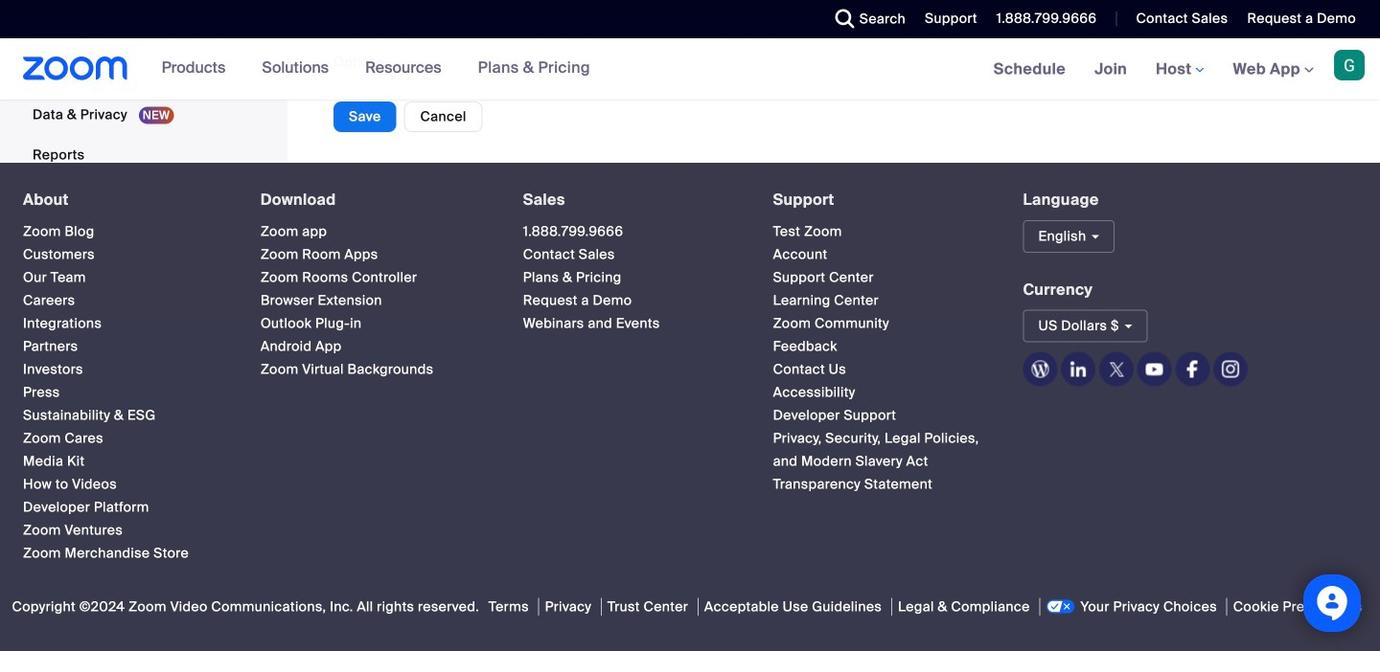 Task type: vqa. For each thing, say whether or not it's contained in the screenshot.
2nd menu item
no



Task type: describe. For each thing, give the bounding box(es) containing it.
product information navigation
[[147, 38, 605, 100]]

personal menu menu
[[0, 0, 282, 177]]

1 heading from the left
[[23, 192, 226, 209]]

meetings navigation
[[979, 38, 1380, 101]]



Task type: locate. For each thing, give the bounding box(es) containing it.
zoom logo image
[[23, 57, 128, 81]]

4 heading from the left
[[773, 192, 989, 209]]

3 heading from the left
[[523, 192, 739, 209]]

heading
[[23, 192, 226, 209], [261, 192, 489, 209], [523, 192, 739, 209], [773, 192, 989, 209]]

profile picture image
[[1334, 50, 1365, 81]]

banner
[[0, 38, 1380, 101]]

2 heading from the left
[[261, 192, 489, 209]]



